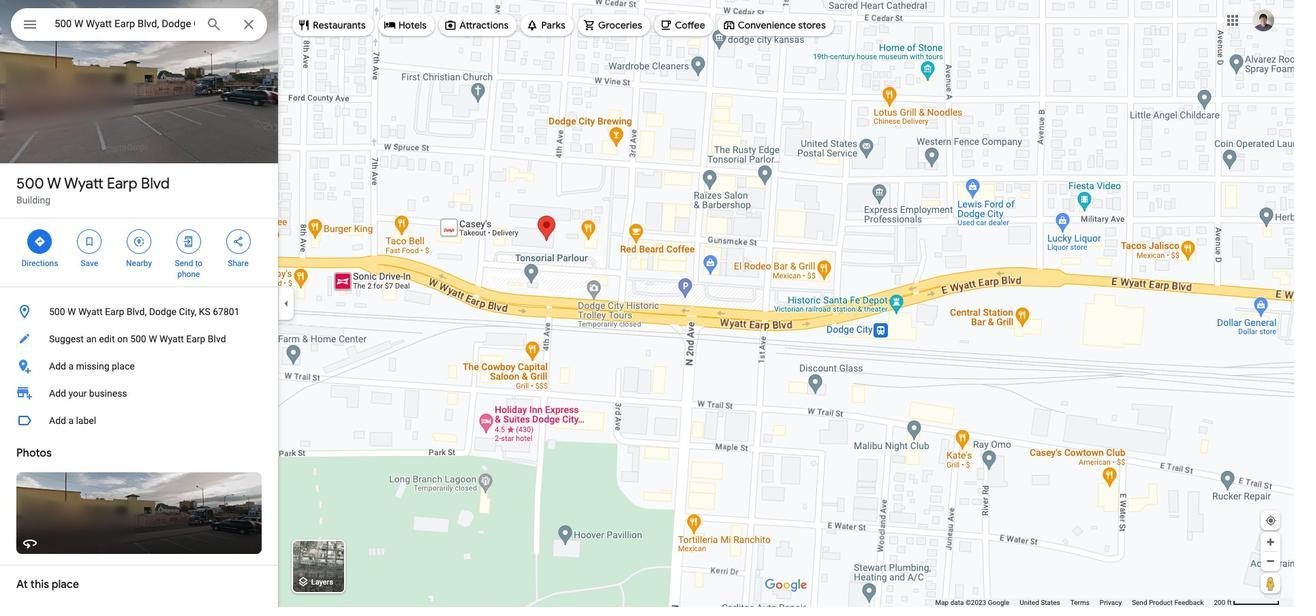 Task type: describe. For each thing, give the bounding box(es) containing it.
67801
[[213, 307, 240, 318]]

actions for 500 w wyatt earp blvd region
[[0, 219, 278, 287]]

terms button
[[1070, 599, 1090, 608]]

google maps element
[[0, 0, 1294, 608]]

data
[[950, 600, 964, 607]]

privacy
[[1100, 600, 1122, 607]]

parks
[[541, 19, 565, 31]]

parks button
[[521, 9, 574, 42]]

send product feedback button
[[1132, 599, 1204, 608]]

label
[[76, 416, 96, 427]]

500 w wyatt earp blvd building
[[16, 174, 170, 206]]

hotels button
[[378, 9, 435, 42]]

wyatt inside suggest an edit on 500 w wyatt earp blvd button
[[160, 334, 184, 345]]

nearby
[[126, 259, 152, 268]]

add a missing place
[[49, 361, 135, 372]]

2 vertical spatial 500
[[130, 334, 146, 345]]

ft
[[1227, 600, 1232, 607]]

hotels
[[398, 19, 427, 31]]

united states
[[1020, 600, 1060, 607]]

500 w wyatt earp blvd main content
[[0, 0, 278, 608]]


[[83, 234, 96, 249]]

send to phone
[[175, 259, 202, 279]]

attractions button
[[439, 9, 517, 42]]

500 for blvd,
[[49, 307, 65, 318]]


[[133, 234, 145, 249]]

save
[[81, 259, 98, 268]]

none field inside 500 w wyatt earp blvd, dodge city, ks 67801 field
[[55, 16, 195, 32]]

add your business link
[[0, 380, 278, 408]]

city,
[[179, 307, 196, 318]]

add for add a label
[[49, 416, 66, 427]]

add a missing place button
[[0, 353, 278, 380]]


[[34, 234, 46, 249]]

photos
[[16, 447, 52, 461]]

terms
[[1070, 600, 1090, 607]]

building
[[16, 195, 51, 206]]

200 ft button
[[1214, 600, 1280, 607]]

200
[[1214, 600, 1225, 607]]

product
[[1149, 600, 1173, 607]]

restaurants
[[313, 19, 366, 31]]

dodge
[[149, 307, 176, 318]]

500 w wyatt earp blvd, dodge city, ks 67801 button
[[0, 298, 278, 326]]

500 w wyatt earp blvd, dodge city, ks 67801
[[49, 307, 240, 318]]

w for blvd
[[47, 174, 61, 194]]

add a label
[[49, 416, 96, 427]]

suggest
[[49, 334, 84, 345]]

convenience stores button
[[717, 9, 834, 42]]

google
[[988, 600, 1009, 607]]

zoom in image
[[1265, 538, 1276, 548]]

convenience
[[738, 19, 796, 31]]

share
[[228, 259, 249, 268]]

blvd inside 500 w wyatt earp blvd building
[[141, 174, 170, 194]]

suggest an edit on 500 w wyatt earp blvd button
[[0, 326, 278, 353]]

show street view coverage image
[[1261, 574, 1280, 594]]

your
[[68, 388, 87, 399]]

to
[[195, 259, 202, 268]]

convenience stores
[[738, 19, 826, 31]]

500 for blvd
[[16, 174, 44, 194]]

states
[[1041, 600, 1060, 607]]

 search field
[[11, 8, 267, 44]]

united states button
[[1020, 599, 1060, 608]]



Task type: locate. For each thing, give the bounding box(es) containing it.
0 horizontal spatial w
[[47, 174, 61, 194]]

wyatt
[[64, 174, 103, 194], [78, 307, 103, 318], [160, 334, 184, 345]]

footer inside google maps element
[[935, 599, 1214, 608]]

0 vertical spatial a
[[68, 361, 74, 372]]

edit
[[99, 334, 115, 345]]

1 horizontal spatial 500
[[49, 307, 65, 318]]

send
[[175, 259, 193, 268], [1132, 600, 1147, 607]]

wyatt inside 500 w wyatt earp blvd, dodge city, ks 67801 button
[[78, 307, 103, 318]]

500 up "suggest"
[[49, 307, 65, 318]]

2 vertical spatial w
[[149, 334, 157, 345]]

on
[[117, 334, 128, 345]]

earp for blvd
[[107, 174, 137, 194]]


[[232, 234, 244, 249]]

add
[[49, 361, 66, 372], [49, 388, 66, 399], [49, 416, 66, 427]]

layers
[[311, 579, 333, 588]]

2 vertical spatial wyatt
[[160, 334, 184, 345]]

missing
[[76, 361, 109, 372]]

a inside add a missing place button
[[68, 361, 74, 372]]

map data ©2023 google
[[935, 600, 1009, 607]]

send for send to phone
[[175, 259, 193, 268]]

send left product
[[1132, 600, 1147, 607]]

2 a from the top
[[68, 416, 74, 427]]

united
[[1020, 600, 1039, 607]]

a left label
[[68, 416, 74, 427]]

3 add from the top
[[49, 416, 66, 427]]

wyatt for blvd,
[[78, 307, 103, 318]]

0 vertical spatial earp
[[107, 174, 137, 194]]

2 add from the top
[[49, 388, 66, 399]]

blvd up the 
[[141, 174, 170, 194]]

collapse side panel image
[[279, 296, 294, 311]]

restaurants button
[[292, 9, 374, 42]]

1 vertical spatial 500
[[49, 307, 65, 318]]

at
[[16, 579, 28, 592]]


[[182, 234, 195, 249]]

1 vertical spatial a
[[68, 416, 74, 427]]

footer containing map data ©2023 google
[[935, 599, 1214, 608]]

groceries
[[598, 19, 642, 31]]

1 vertical spatial w
[[67, 307, 76, 318]]

2 horizontal spatial 500
[[130, 334, 146, 345]]

earp left blvd,
[[105, 307, 124, 318]]

business
[[89, 388, 127, 399]]

ks
[[199, 307, 210, 318]]

add inside add a label button
[[49, 416, 66, 427]]

a for missing
[[68, 361, 74, 372]]

wyatt inside 500 w wyatt earp blvd building
[[64, 174, 103, 194]]

earp inside 500 w wyatt earp blvd building
[[107, 174, 137, 194]]

wyatt down dodge
[[160, 334, 184, 345]]

stores
[[798, 19, 826, 31]]

earp inside suggest an edit on 500 w wyatt earp blvd button
[[186, 334, 205, 345]]

at this place
[[16, 579, 79, 592]]

1 horizontal spatial blvd
[[208, 334, 226, 345]]

wyatt for blvd
[[64, 174, 103, 194]]

earp inside 500 w wyatt earp blvd, dodge city, ks 67801 button
[[105, 307, 124, 318]]

w
[[47, 174, 61, 194], [67, 307, 76, 318], [149, 334, 157, 345]]

0 vertical spatial wyatt
[[64, 174, 103, 194]]

add a label button
[[0, 408, 278, 435]]

earp for blvd,
[[105, 307, 124, 318]]

1 vertical spatial add
[[49, 388, 66, 399]]

 button
[[11, 8, 49, 44]]

add left your
[[49, 388, 66, 399]]

blvd down 67801
[[208, 334, 226, 345]]

1 a from the top
[[68, 361, 74, 372]]

1 vertical spatial blvd
[[208, 334, 226, 345]]

blvd inside button
[[208, 334, 226, 345]]

this
[[30, 579, 49, 592]]

add inside add a missing place button
[[49, 361, 66, 372]]

0 vertical spatial place
[[112, 361, 135, 372]]

None field
[[55, 16, 195, 32]]

suggest an edit on 500 w wyatt earp blvd
[[49, 334, 226, 345]]

earp up the 
[[107, 174, 137, 194]]

500
[[16, 174, 44, 194], [49, 307, 65, 318], [130, 334, 146, 345]]

send for send product feedback
[[1132, 600, 1147, 607]]

show your location image
[[1265, 515, 1277, 527]]

privacy button
[[1100, 599, 1122, 608]]

add left label
[[49, 416, 66, 427]]

add for add a missing place
[[49, 361, 66, 372]]

an
[[86, 334, 97, 345]]

1 horizontal spatial place
[[112, 361, 135, 372]]

0 vertical spatial add
[[49, 361, 66, 372]]

footer
[[935, 599, 1214, 608]]

500 right on
[[130, 334, 146, 345]]

groceries button
[[578, 9, 650, 42]]

w up "suggest"
[[67, 307, 76, 318]]

coffee
[[675, 19, 705, 31]]

place
[[112, 361, 135, 372], [52, 579, 79, 592]]

©2023
[[966, 600, 986, 607]]

blvd
[[141, 174, 170, 194], [208, 334, 226, 345]]

map
[[935, 600, 949, 607]]

zoom out image
[[1265, 557, 1276, 567]]

earp
[[107, 174, 137, 194], [105, 307, 124, 318], [186, 334, 205, 345]]

0 vertical spatial w
[[47, 174, 61, 194]]

add for add your business
[[49, 388, 66, 399]]

0 horizontal spatial place
[[52, 579, 79, 592]]

a left missing
[[68, 361, 74, 372]]

0 vertical spatial blvd
[[141, 174, 170, 194]]

attractions
[[459, 19, 509, 31]]

a
[[68, 361, 74, 372], [68, 416, 74, 427]]

2 horizontal spatial w
[[149, 334, 157, 345]]

wyatt up 
[[64, 174, 103, 194]]

directions
[[21, 259, 58, 268]]

send inside "send product feedback" button
[[1132, 600, 1147, 607]]

wyatt up an
[[78, 307, 103, 318]]

1 horizontal spatial send
[[1132, 600, 1147, 607]]

500 up building
[[16, 174, 44, 194]]

feedback
[[1174, 600, 1204, 607]]

a for label
[[68, 416, 74, 427]]

a inside add a label button
[[68, 416, 74, 427]]

w up building
[[47, 174, 61, 194]]

w down 500 w wyatt earp blvd, dodge city, ks 67801
[[149, 334, 157, 345]]

add down "suggest"
[[49, 361, 66, 372]]

coffee button
[[654, 9, 713, 42]]

1 horizontal spatial w
[[67, 307, 76, 318]]

0 horizontal spatial send
[[175, 259, 193, 268]]

1 vertical spatial earp
[[105, 307, 124, 318]]

0 vertical spatial 500
[[16, 174, 44, 194]]

add inside add your business link
[[49, 388, 66, 399]]

send up phone
[[175, 259, 193, 268]]

place down on
[[112, 361, 135, 372]]

500 inside 500 w wyatt earp blvd building
[[16, 174, 44, 194]]

earp down "city,"
[[186, 334, 205, 345]]

500 W Wyatt Earp Blvd, Dodge City, KS 67801 field
[[11, 8, 267, 41]]

w for blvd,
[[67, 307, 76, 318]]

w inside 500 w wyatt earp blvd building
[[47, 174, 61, 194]]

2 vertical spatial earp
[[186, 334, 205, 345]]

0 horizontal spatial 500
[[16, 174, 44, 194]]

add your business
[[49, 388, 127, 399]]

2 vertical spatial add
[[49, 416, 66, 427]]

blvd,
[[127, 307, 147, 318]]

place inside add a missing place button
[[112, 361, 135, 372]]

phone
[[177, 270, 200, 279]]


[[22, 15, 38, 34]]

1 vertical spatial place
[[52, 579, 79, 592]]

place right this
[[52, 579, 79, 592]]

1 add from the top
[[49, 361, 66, 372]]

send inside send to phone
[[175, 259, 193, 268]]

1 vertical spatial send
[[1132, 600, 1147, 607]]

send product feedback
[[1132, 600, 1204, 607]]

0 vertical spatial send
[[175, 259, 193, 268]]

0 horizontal spatial blvd
[[141, 174, 170, 194]]

google account: nolan park  
(nolan.park@adept.ai) image
[[1252, 9, 1274, 31]]

200 ft
[[1214, 600, 1232, 607]]

1 vertical spatial wyatt
[[78, 307, 103, 318]]



Task type: vqa. For each thing, say whether or not it's contained in the screenshot.

yes



